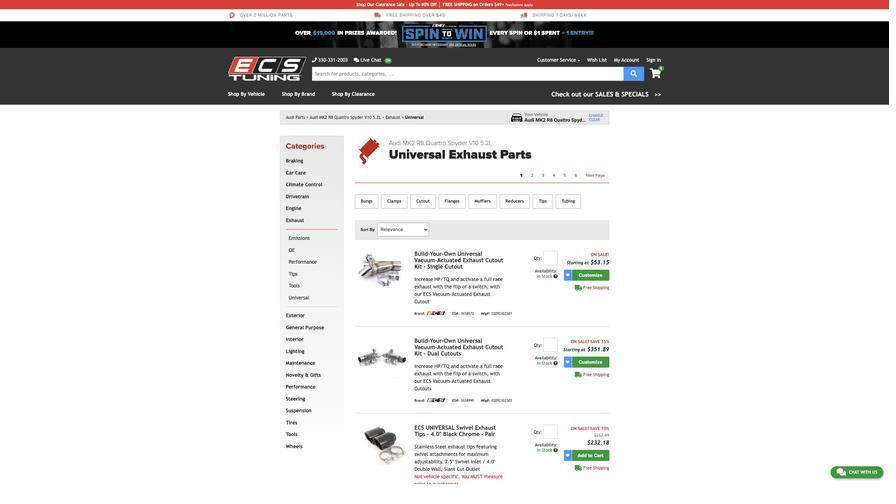 Task type: locate. For each thing, give the bounding box(es) containing it.
1 vertical spatial of
[[463, 371, 467, 377]]

0 horizontal spatial r8
[[329, 115, 333, 120]]

2 activate from the top
[[461, 364, 479, 369]]

race inside increase hp/tq and activate a full race exhaust with the flip of a switch, with our ecs vacuum-actuated exhaust cutout
[[494, 277, 503, 282]]

330-331-2003 link
[[312, 56, 348, 64]]

& inside category navigation element
[[305, 373, 309, 378]]

parts down shop by brand
[[296, 115, 305, 120]]

1 inside paginated product list navigation navigation
[[521, 173, 523, 178]]

on inside "on sale!                         save 15% starting at $351.89"
[[571, 340, 577, 345]]

- inside build-your-own universal vacuum-actuated exhaust cutout kit - dual cutouts
[[424, 351, 426, 357]]

0 vertical spatial your-
[[430, 251, 444, 257]]

0 vertical spatial customize link
[[573, 270, 610, 281]]

free down shop our clearance sale - up to 80% off
[[387, 13, 398, 18]]

0 horizontal spatial quattro
[[335, 115, 349, 120]]

2 customize link from the top
[[573, 357, 610, 368]]

1 vertical spatial &
[[305, 373, 309, 378]]

kit inside build-your-own universal vacuum-actuated exhaust cutout kit - single cutout
[[415, 264, 422, 270]]

2 ecs - corporate logo image from the top
[[427, 399, 446, 402]]

free shipping for $53.15
[[584, 286, 610, 291]]

actuated inside build-your-own universal vacuum-actuated exhaust cutout kit - single cutout
[[438, 257, 462, 264]]

performance link down oe
[[288, 257, 336, 269]]

in stock
[[538, 274, 554, 279], [538, 361, 554, 366], [538, 448, 554, 453]]

1 vertical spatial 1
[[521, 173, 523, 178]]

sale
[[397, 2, 405, 7]]

tips
[[467, 444, 475, 450]]

1 vertical spatial comments image
[[837, 468, 847, 477]]

2 qty: from the top
[[535, 343, 543, 348]]

the inside increase hp/tq and activate a full race exhaust with the flip of a switch, with our ecs vacuum-actuated exhaust cutout
[[445, 284, 452, 290]]

1 vertical spatial build-
[[415, 338, 430, 345]]

customer service button
[[538, 56, 581, 64]]

1 increase from the top
[[415, 277, 433, 282]]

0 vertical spatial the
[[445, 284, 452, 290]]

0 vertical spatial switch,
[[473, 284, 489, 290]]

comments image left live
[[354, 58, 360, 63]]

build- up dual
[[415, 338, 430, 345]]

0 vertical spatial tools link
[[288, 280, 336, 292]]

parts
[[278, 13, 293, 18]]

1 horizontal spatial clearance
[[376, 2, 396, 7]]

the inside increase hp/tq and activate a full race exhaust with the flip of a switch, with our ecs vacuum-actuated exhaust cutouts
[[445, 371, 452, 377]]

4.0" up the steel
[[431, 431, 442, 438]]

shipping
[[400, 13, 422, 18]]

paginated product list navigation navigation
[[389, 171, 610, 180]]

cutouts inside increase hp/tq and activate a full race exhaust with the flip of a switch, with our ecs vacuum-actuated exhaust cutouts
[[415, 386, 432, 392]]

1 vertical spatial hp/tq
[[435, 364, 450, 369]]

on for $351.89
[[571, 340, 577, 345]]

0 vertical spatial increase
[[415, 277, 433, 282]]

2 full from the top
[[485, 364, 492, 369]]

full down build-your-own universal vacuum-actuated exhaust cutout kit - single cutout
[[485, 277, 492, 282]]

free inside 'link'
[[387, 13, 398, 18]]

clearance up audi mk2 r8 quattro spyder v10 5.2l link
[[352, 91, 375, 97]]

clearance for our
[[376, 2, 396, 7]]

ecs up stainless
[[415, 425, 424, 432]]

3 in stock from the top
[[538, 448, 554, 453]]

comments image left "chat with us"
[[837, 468, 847, 477]]

shop by brand link
[[282, 91, 315, 97]]

1 race from the top
[[494, 277, 503, 282]]

novelty & gifts link
[[285, 370, 336, 382]]

vehicle right "your" on the right of the page
[[535, 112, 548, 117]]

audi inside your vehicle audi mk2 r8 quattro spyder v10 5.2l
[[525, 117, 535, 123]]

r8 inside "audi mk2 r8 quattro spyder v10 5.2l universal exhaust parts"
[[417, 139, 424, 147]]

audi inside "audi mk2 r8 quattro spyder v10 5.2l universal exhaust parts"
[[389, 139, 402, 147]]

add to cart button
[[573, 450, 610, 461]]

shipping for $257.99
[[594, 466, 610, 471]]

increase down dual
[[415, 364, 433, 369]]

on inside on sale!                         save 10% $257.99 $232.18
[[571, 427, 577, 432]]

2 customize from the top
[[579, 359, 603, 365]]

performance down novelty & gifts
[[286, 385, 316, 390]]

1 mfg#: from the top
[[482, 312, 491, 316]]

exhaust down dual
[[415, 371, 432, 377]]

2 horizontal spatial tips
[[539, 199, 547, 204]]

tools inside exhaust subcategories element
[[289, 283, 300, 289]]

race inside increase hp/tq and activate a full race exhaust with the flip of a switch, with our ecs vacuum-actuated exhaust cutouts
[[494, 364, 503, 369]]

clear link
[[590, 118, 604, 122]]

save inside "on sale!                         save 15% starting at $351.89"
[[591, 340, 601, 345]]

in stock for $53.15
[[538, 274, 554, 279]]

sale! up '$232.18' at the bottom of page
[[578, 427, 590, 432]]

2 in stock from the top
[[538, 361, 554, 366]]

flip for cutout
[[454, 284, 461, 290]]

1 customize from the top
[[579, 272, 603, 278]]

drivetrain link
[[285, 191, 336, 203]]

next
[[586, 173, 595, 178]]

2 the from the top
[[445, 371, 452, 377]]

& left gifts
[[305, 373, 309, 378]]

at left $351.89
[[582, 348, 586, 353]]

actuated up increase hp/tq and activate a full race exhaust with the flip of a switch, with our ecs vacuum-actuated exhaust cutout
[[438, 257, 462, 264]]

tools down tires
[[286, 432, 298, 438]]

2 add to wish list image from the top
[[567, 454, 570, 458]]

1 availability: from the top
[[536, 269, 558, 274]]

add to wish list image
[[567, 274, 570, 277], [567, 454, 570, 458]]

1 add to wish list image from the top
[[567, 274, 570, 277]]

1 in stock from the top
[[538, 274, 554, 279]]

increase hp/tq and activate a full race exhaust with the flip of a switch, with our ecs vacuum-actuated exhaust cutouts
[[415, 364, 503, 392]]

switch, up the 3658972
[[473, 284, 489, 290]]

of for cutouts
[[463, 371, 467, 377]]

lighting
[[286, 349, 305, 355]]

wish list
[[588, 57, 608, 63]]

tools link up wheels
[[285, 429, 336, 441]]

1 vertical spatial performance
[[286, 385, 316, 390]]

in for second question circle image from the top of the page
[[538, 448, 541, 453]]

availability: for starting
[[536, 356, 558, 361]]

vacuum- inside increase hp/tq and activate a full race exhaust with the flip of a switch, with our ecs vacuum-actuated exhaust cutouts
[[433, 379, 452, 384]]

5.2l inside "audi mk2 r8 quattro spyder v10 5.2l universal exhaust parts"
[[481, 139, 493, 147]]

starting inside on sale! starting at $53.15
[[567, 261, 584, 266]]

1 vertical spatial full
[[485, 364, 492, 369]]

2 switch, from the top
[[473, 371, 489, 377]]

clear
[[590, 118, 601, 122]]

build- up single
[[415, 251, 430, 257]]

switch, inside increase hp/tq and activate a full race exhaust with the flip of a switch, with our ecs vacuum-actuated exhaust cutouts
[[473, 371, 489, 377]]

my account link
[[615, 57, 640, 63]]

spyder for audi mk2 r8 quattro spyder v10 5.2l universal exhaust parts
[[448, 139, 468, 147]]

ecs inside ecs universal swivel exhaust tips - 4.0" black chrome - pair
[[415, 425, 424, 432]]

the for cutout
[[445, 284, 452, 290]]

2 horizontal spatial spyder
[[572, 117, 587, 123]]

0 vertical spatial in stock
[[538, 274, 554, 279]]

quattro for audi mk2 r8 quattro spyder v10 5.2l
[[335, 115, 349, 120]]

exhaust down single
[[415, 284, 432, 290]]

your- up single
[[430, 251, 444, 257]]

customize down $53.15
[[579, 272, 603, 278]]

0 vertical spatial full
[[485, 277, 492, 282]]

0 vertical spatial chat
[[372, 57, 382, 63]]

mfg#: left 020923ecs01 on the bottom of page
[[482, 312, 491, 316]]

1 stock from the top
[[542, 274, 553, 279]]

2 brand: from the top
[[415, 399, 426, 403]]

kit left single
[[415, 264, 422, 270]]

020923ecs02
[[492, 399, 513, 403]]

exterior
[[286, 313, 305, 319]]

comments image inside chat with us link
[[837, 468, 847, 477]]

comments image for live
[[354, 58, 360, 63]]

mk2 for audi mk2 r8 quattro spyder v10 5.2l universal exhaust parts
[[403, 139, 416, 147]]

universal inside build-your-own universal vacuum-actuated exhaust cutout kit - dual cutouts
[[458, 338, 483, 345]]

actuated inside increase hp/tq and activate a full race exhaust with the flip of a switch, with our ecs vacuum-actuated exhaust cutout
[[452, 292, 472, 297]]

exhaust up for
[[448, 444, 466, 450]]

shipping down $53.15
[[594, 286, 610, 291]]

shop for shop by vehicle
[[228, 91, 239, 97]]

of for cutout
[[463, 284, 467, 290]]

free down $351.89
[[584, 373, 593, 378]]

1 save from the top
[[591, 340, 601, 345]]

at
[[585, 261, 589, 266], [582, 348, 586, 353]]

on inside on sale! starting at $53.15
[[591, 253, 597, 257]]

car
[[286, 170, 294, 176]]

shipping for starting
[[594, 373, 610, 378]]

universal inside build-your-own universal vacuum-actuated exhaust cutout kit - single cutout
[[458, 251, 483, 257]]

3 free shipping from the top
[[584, 466, 610, 471]]

ecs for dual
[[424, 379, 432, 384]]

0 horizontal spatial tips
[[289, 271, 298, 277]]

performance down the oe link
[[289, 259, 317, 265]]

1 the from the top
[[445, 284, 452, 290]]

question circle image
[[554, 275, 558, 279], [554, 449, 558, 453]]

kit left dual
[[415, 351, 422, 357]]

2 vertical spatial on
[[571, 427, 577, 432]]

build- for build-your-own universal vacuum-actuated exhaust cutout kit - dual cutouts
[[415, 338, 430, 345]]

shipping down $351.89
[[594, 373, 610, 378]]

2 and from the top
[[451, 364, 459, 369]]

1 vertical spatial kit
[[415, 351, 422, 357]]

1 ecs - corporate logo image from the top
[[427, 311, 446, 315]]

brand: for build-your-own universal vacuum-actuated exhaust cutout kit - single cutout
[[415, 312, 426, 316]]

your- up dual
[[430, 338, 444, 345]]

on left 10%
[[571, 427, 577, 432]]

sale! up $351.89
[[578, 340, 590, 345]]

switch, up the 3658990
[[473, 371, 489, 377]]

exhaust for single
[[415, 284, 432, 290]]

0 vertical spatial free shipping
[[584, 286, 610, 291]]

1 question circle image from the top
[[554, 275, 558, 279]]

ecs - corporate logo image
[[427, 311, 446, 315], [427, 399, 446, 402]]

necessary.
[[433, 43, 449, 47]]

our inside increase hp/tq and activate a full race exhaust with the flip of a switch, with our ecs vacuum-actuated exhaust cutouts
[[415, 379, 422, 384]]

exhaust inside build-your-own universal vacuum-actuated exhaust cutout kit - dual cutouts
[[463, 344, 484, 351]]

5
[[564, 173, 567, 178]]

increase for single
[[415, 277, 433, 282]]

vacuum- inside increase hp/tq and activate a full race exhaust with the flip of a switch, with our ecs vacuum-actuated exhaust cutout
[[433, 292, 452, 297]]

2 es#: from the top
[[453, 399, 460, 403]]

for
[[460, 452, 466, 458]]

0 vertical spatial flip
[[454, 284, 461, 290]]

by
[[241, 91, 247, 97], [295, 91, 300, 97], [345, 91, 351, 97], [370, 227, 375, 232]]

v10 for audi mk2 r8 quattro spyder v10 5.2l
[[365, 115, 372, 120]]

3 qty: from the top
[[535, 430, 543, 435]]

4.0" right /
[[487, 459, 496, 465]]

kit
[[415, 264, 422, 270], [415, 351, 422, 357]]

1 horizontal spatial to
[[589, 453, 593, 459]]

category navigation element
[[280, 136, 344, 459]]

up
[[409, 2, 415, 7]]

quattro inside your vehicle audi mk2 r8 quattro spyder v10 5.2l
[[554, 117, 571, 123]]

hp/tq for single
[[435, 277, 450, 282]]

exhaust inside "audi mk2 r8 quattro spyder v10 5.2l universal exhaust parts"
[[449, 147, 497, 162]]

1 vertical spatial vehicle
[[535, 112, 548, 117]]

quattro for audi mk2 r8 quattro spyder v10 5.2l universal exhaust parts
[[426, 139, 447, 147]]

tips inside exhaust subcategories element
[[289, 271, 298, 277]]

3 stock from the top
[[542, 448, 553, 453]]

by for clearance
[[345, 91, 351, 97]]

1 hp/tq from the top
[[435, 277, 450, 282]]

1 your- from the top
[[430, 251, 444, 257]]

at left $53.15
[[585, 261, 589, 266]]

question circle image
[[554, 362, 558, 366]]

build- inside build-your-own universal vacuum-actuated exhaust cutout kit - single cutout
[[415, 251, 430, 257]]

own inside build-your-own universal vacuum-actuated exhaust cutout kit - single cutout
[[444, 251, 456, 257]]

hp/tq inside increase hp/tq and activate a full race exhaust with the flip of a switch, with our ecs vacuum-actuated exhaust cutout
[[435, 277, 450, 282]]

0 horizontal spatial 2
[[254, 13, 257, 18]]

6
[[575, 173, 578, 178]]

4 link
[[549, 171, 560, 180]]

2 save from the top
[[591, 427, 601, 432]]

own inside build-your-own universal vacuum-actuated exhaust cutout kit - dual cutouts
[[444, 338, 456, 345]]

and for cutout
[[451, 277, 459, 282]]

switch, for cutouts
[[473, 371, 489, 377]]

1 vertical spatial our
[[415, 379, 422, 384]]

2 stock from the top
[[542, 361, 553, 366]]

es#: for cutout
[[453, 312, 460, 316]]

clearance right our
[[376, 2, 396, 7]]

parts inside "audi mk2 r8 quattro spyder v10 5.2l universal exhaust parts"
[[501, 147, 532, 162]]

1 horizontal spatial quattro
[[426, 139, 447, 147]]

1 qty: from the top
[[535, 256, 543, 261]]

of down build-your-own universal vacuum-actuated exhaust cutout kit - single cutout link
[[463, 284, 467, 290]]

0 vertical spatial own
[[444, 251, 456, 257]]

1 vertical spatial 2
[[531, 173, 534, 178]]

add to wish list image for $53.15
[[567, 274, 570, 277]]

ecs down dual
[[424, 379, 432, 384]]

1 free shipping from the top
[[584, 286, 610, 291]]

es#: for cutouts
[[453, 399, 460, 403]]

save inside on sale!                         save 10% $257.99 $232.18
[[591, 427, 601, 432]]

1 kit from the top
[[415, 264, 422, 270]]

brand:
[[415, 312, 426, 316], [415, 399, 426, 403]]

tips link down the oe link
[[288, 269, 336, 280]]

adjustability.
[[415, 459, 444, 465]]

audi parts
[[286, 115, 305, 120]]

starting up add to wish list icon
[[564, 348, 580, 353]]

flip for cutouts
[[454, 371, 461, 377]]

$53.15
[[591, 259, 610, 266]]

2 of from the top
[[463, 371, 467, 377]]

lighting link
[[285, 346, 336, 358]]

on up $53.15
[[591, 253, 597, 257]]

1 vertical spatial on
[[571, 340, 577, 345]]

0 vertical spatial activate
[[461, 277, 479, 282]]

over left million
[[240, 13, 253, 18]]

mufflers link
[[469, 195, 497, 209]]

in for question circle icon
[[538, 361, 541, 366]]

of down build-your-own universal vacuum-actuated exhaust cutout kit - dual cutouts at bottom
[[463, 371, 467, 377]]

measure
[[485, 474, 503, 480]]

r8 for audi mk2 r8 quattro spyder v10 5.2l universal exhaust parts
[[417, 139, 424, 147]]

sale! inside on sale! starting at $53.15
[[599, 253, 610, 257]]

1 vertical spatial tips
[[289, 271, 298, 277]]

free shipping
[[584, 286, 610, 291], [584, 373, 610, 378], [584, 466, 610, 471]]

1 vertical spatial starting
[[564, 348, 580, 353]]

chat with us link
[[831, 467, 884, 479]]

by up audi mk2 r8 quattro spyder v10 5.2l link
[[345, 91, 351, 97]]

free down $53.15
[[584, 286, 593, 291]]

v10 inside "audi mk2 r8 quattro spyder v10 5.2l universal exhaust parts"
[[469, 139, 479, 147]]

es#: left the 3658972
[[453, 312, 460, 316]]

shipping down cart
[[594, 466, 610, 471]]

sales & specials link
[[552, 90, 662, 99]]

chat inside live chat link
[[372, 57, 382, 63]]

*exclusions apply link
[[506, 2, 533, 7]]

None number field
[[544, 251, 558, 265], [544, 338, 558, 352], [544, 425, 558, 439], [544, 251, 558, 265], [544, 338, 558, 352], [544, 425, 558, 439]]

add to wish list image down on sale! starting at $53.15
[[567, 274, 570, 277]]

own for cutouts
[[444, 338, 456, 345]]

flip inside increase hp/tq and activate a full race exhaust with the flip of a switch, with our ecs vacuum-actuated exhaust cutouts
[[454, 371, 461, 377]]

ecs - corporate logo image left es#: 3658990
[[427, 399, 446, 402]]

- left up
[[407, 2, 408, 7]]

tips left tubing
[[539, 199, 547, 204]]

exhaust inside increase hp/tq and activate a full race exhaust with the flip of a switch, with our ecs vacuum-actuated exhaust cutout
[[415, 284, 432, 290]]

steering link
[[285, 394, 336, 405]]

universal inside "audi mk2 r8 quattro spyder v10 5.2l universal exhaust parts"
[[389, 147, 446, 162]]

and inside increase hp/tq and activate a full race exhaust with the flip of a switch, with our ecs vacuum-actuated exhaust cutouts
[[451, 364, 459, 369]]

2 horizontal spatial 5.2l
[[598, 117, 608, 123]]

1 vertical spatial mfg#:
[[482, 399, 491, 403]]

and inside increase hp/tq and activate a full race exhaust with the flip of a switch, with our ecs vacuum-actuated exhaust cutout
[[451, 277, 459, 282]]

kit inside build-your-own universal vacuum-actuated exhaust cutout kit - dual cutouts
[[415, 351, 422, 357]]

race up mfg#: 020923ecs01
[[494, 277, 503, 282]]

1 vertical spatial add to wish list image
[[567, 454, 570, 458]]

over 2 million parts
[[240, 13, 293, 18]]

1 horizontal spatial chat
[[850, 470, 860, 475]]

1 horizontal spatial 2
[[531, 173, 534, 178]]

increase
[[415, 277, 433, 282], [415, 364, 433, 369]]

full inside increase hp/tq and activate a full race exhaust with the flip of a switch, with our ecs vacuum-actuated exhaust cutouts
[[485, 364, 492, 369]]

parts up 1 link
[[501, 147, 532, 162]]

5 link
[[560, 171, 571, 180]]

your- inside build-your-own universal vacuum-actuated exhaust cutout kit - single cutout
[[430, 251, 444, 257]]

1 customize link from the top
[[573, 270, 610, 281]]

2 mfg#: from the top
[[482, 399, 491, 403]]

vehicle down ecs tuning image
[[248, 91, 265, 97]]

customize link
[[573, 270, 610, 281], [573, 357, 610, 368]]

0 vertical spatial stock
[[542, 274, 553, 279]]

tools link
[[288, 280, 336, 292], [285, 429, 336, 441]]

1 horizontal spatial tips
[[415, 431, 426, 438]]

chat right live
[[372, 57, 382, 63]]

full for build-your-own universal vacuum-actuated exhaust cutout kit - single cutout
[[485, 277, 492, 282]]

vacuum-
[[415, 257, 438, 264], [433, 292, 452, 297], [415, 344, 438, 351], [433, 379, 452, 384]]

flip inside increase hp/tq and activate a full race exhaust with the flip of a switch, with our ecs vacuum-actuated exhaust cutout
[[454, 284, 461, 290]]

0 horizontal spatial tips link
[[288, 269, 336, 280]]

save up the "$257.99"
[[591, 427, 601, 432]]

performance
[[289, 259, 317, 265], [286, 385, 316, 390]]

customer service
[[538, 57, 577, 63]]

customize down $351.89
[[579, 359, 603, 365]]

tips inside ecs universal swivel exhaust tips - 4.0" black chrome - pair
[[415, 431, 426, 438]]

emissions link
[[288, 233, 336, 245]]

exhaust
[[415, 284, 432, 290], [415, 371, 432, 377], [448, 444, 466, 450]]

availability: for $53.15
[[536, 269, 558, 274]]

interior
[[286, 337, 304, 343]]

and for cutouts
[[451, 364, 459, 369]]

1 vertical spatial ecs
[[424, 379, 432, 384]]

shipping for $53.15
[[594, 286, 610, 291]]

0 vertical spatial starting
[[567, 261, 584, 266]]

ecs inside increase hp/tq and activate a full race exhaust with the flip of a switch, with our ecs vacuum-actuated exhaust cutouts
[[424, 379, 432, 384]]

0 horizontal spatial clearance
[[352, 91, 375, 97]]

1 vertical spatial ecs - corporate logo image
[[427, 399, 446, 402]]

0 vertical spatial customize
[[579, 272, 603, 278]]

must
[[471, 474, 483, 480]]

with down dual
[[434, 371, 443, 377]]

1 vertical spatial qty:
[[535, 343, 543, 348]]

0 vertical spatial sale!
[[599, 253, 610, 257]]

tips link
[[533, 195, 553, 209], [288, 269, 336, 280]]

2 race from the top
[[494, 364, 503, 369]]

our
[[368, 2, 375, 7]]

1 vertical spatial customize
[[579, 359, 603, 365]]

10%
[[602, 427, 610, 432]]

2 vertical spatial stock
[[542, 448, 553, 453]]

million
[[258, 13, 277, 18]]

1 of from the top
[[463, 284, 467, 290]]

- for build-your-own universal vacuum-actuated exhaust cutout kit - dual cutouts
[[424, 351, 426, 357]]

0 horizontal spatial mk2
[[320, 115, 327, 120]]

by left "brand"
[[295, 91, 300, 97]]

mfg#: 020923ecs01
[[482, 312, 513, 316]]

our for build-your-own universal vacuum-actuated exhaust cutout kit - dual cutouts
[[415, 379, 422, 384]]

performance for the bottom performance link
[[286, 385, 316, 390]]

novelty & gifts
[[286, 373, 321, 378]]

build-your-own universal vacuum-actuated exhaust cutout kit - dual cutouts link
[[415, 338, 504, 357]]

2 free shipping from the top
[[584, 373, 610, 378]]

2 left million
[[254, 13, 257, 18]]

- left dual
[[424, 351, 426, 357]]

increase inside increase hp/tq and activate a full race exhaust with the flip of a switch, with our ecs vacuum-actuated exhaust cutout
[[415, 277, 433, 282]]

increase for dual
[[415, 364, 433, 369]]

0 horizontal spatial chat
[[372, 57, 382, 63]]

0 vertical spatial performance link
[[288, 257, 336, 269]]

0 vertical spatial qty:
[[535, 256, 543, 261]]

1 flip from the top
[[454, 284, 461, 290]]

swivel down for
[[456, 459, 470, 465]]

save up $351.89
[[591, 340, 601, 345]]

exhaust inside stainless steel exhaust tips featuring swivel attachments for maximum adjustability. 2.5" swivel inlet / 4.0" double wall, slant cut outlet not vehicle specific. you must measure prior to purchasing!
[[448, 444, 466, 450]]

1 es#: from the top
[[453, 312, 460, 316]]

1 vertical spatial own
[[444, 338, 456, 345]]

0 horizontal spatial to
[[427, 482, 432, 485]]

steering
[[286, 396, 305, 402]]

- inside build-your-own universal vacuum-actuated exhaust cutout kit - single cutout
[[424, 264, 426, 270]]

to inside add to cart button
[[589, 453, 593, 459]]

sale! up $53.15
[[599, 253, 610, 257]]

actuated up es#: 3658990
[[452, 379, 472, 384]]

cart
[[595, 453, 604, 459]]

over for over $15,000 in prizes
[[296, 29, 311, 37]]

stock for $53.15
[[542, 274, 553, 279]]

spyder inside "audi mk2 r8 quattro spyder v10 5.2l universal exhaust parts"
[[448, 139, 468, 147]]

1 vertical spatial at
[[582, 348, 586, 353]]

5.2l inside your vehicle audi mk2 r8 quattro spyder v10 5.2l
[[598, 117, 608, 123]]

shop our clearance sale - up to 80% off
[[357, 2, 437, 7]]

with up mfg#: 020923ecs02 at the bottom of the page
[[491, 371, 500, 377]]

chat with us
[[850, 470, 878, 475]]

comments image inside live chat link
[[354, 58, 360, 63]]

shop for shop our clearance sale - up to 80% off
[[357, 2, 366, 7]]

of inside increase hp/tq and activate a full race exhaust with the flip of a switch, with our ecs vacuum-actuated exhaust cutouts
[[463, 371, 467, 377]]

1 vertical spatial brand:
[[415, 399, 426, 403]]

race up mfg#: 020923ecs02 at the bottom of the page
[[494, 364, 503, 369]]

to right 'add'
[[589, 453, 593, 459]]

ecs - corporate logo image left 'es#: 3658972'
[[427, 311, 446, 315]]

0 vertical spatial at
[[585, 261, 589, 266]]

1 horizontal spatial 5.2l
[[481, 139, 493, 147]]

exhaust inside build-your-own universal vacuum-actuated exhaust cutout kit - single cutout
[[463, 257, 484, 264]]

ecs tuning 'spin to win' contest logo image
[[403, 24, 487, 42]]

0 vertical spatial tips link
[[533, 195, 553, 209]]

1 vertical spatial over
[[296, 29, 311, 37]]

chat inside chat with us link
[[850, 470, 860, 475]]

1 activate from the top
[[461, 277, 479, 282]]

exhaust inside increase hp/tq and activate a full race exhaust with the flip of a switch, with our ecs vacuum-actuated exhaust cutouts
[[415, 371, 432, 377]]

comments image for chat
[[837, 468, 847, 477]]

1 vertical spatial availability:
[[536, 356, 558, 361]]

free shipping down $351.89
[[584, 373, 610, 378]]

wish
[[588, 57, 598, 63]]

switch, inside increase hp/tq and activate a full race exhaust with the flip of a switch, with our ecs vacuum-actuated exhaust cutout
[[473, 284, 489, 290]]

3 availability: from the top
[[536, 443, 558, 448]]

& for sales
[[616, 91, 620, 98]]

1 vertical spatial flip
[[454, 371, 461, 377]]

2 hp/tq from the top
[[435, 364, 450, 369]]

free shipping down $53.15
[[584, 286, 610, 291]]

free for $257.99
[[584, 466, 593, 471]]

flip down build-your-own universal vacuum-actuated exhaust cutout kit - single cutout
[[454, 284, 461, 290]]

0 vertical spatial 1
[[567, 29, 570, 37]]

increase inside increase hp/tq and activate a full race exhaust with the flip of a switch, with our ecs vacuum-actuated exhaust cutouts
[[415, 364, 433, 369]]

1 our from the top
[[415, 292, 422, 297]]

2 horizontal spatial mk2
[[536, 117, 546, 123]]

020923ecs01
[[492, 312, 513, 316]]

tires
[[286, 420, 298, 426]]

quattro inside "audi mk2 r8 quattro spyder v10 5.2l universal exhaust parts"
[[426, 139, 447, 147]]

1 horizontal spatial v10
[[469, 139, 479, 147]]

over left $15,000 at the left
[[296, 29, 311, 37]]

a down build-your-own universal vacuum-actuated exhaust cutout kit - dual cutouts at bottom
[[481, 364, 483, 369]]

tools link up "exterior" link
[[288, 280, 336, 292]]

1 right the "="
[[567, 29, 570, 37]]

shop by vehicle
[[228, 91, 265, 97]]

1 vertical spatial free shipping
[[584, 373, 610, 378]]

1 horizontal spatial spyder
[[448, 139, 468, 147]]

0 vertical spatial ecs
[[424, 292, 432, 297]]

audi
[[286, 115, 295, 120], [310, 115, 318, 120], [525, 117, 535, 123], [389, 139, 402, 147]]

&
[[616, 91, 620, 98], [305, 373, 309, 378]]

and down the build-your-own universal vacuum-actuated exhaust cutout kit - dual cutouts link
[[451, 364, 459, 369]]

swivel
[[457, 425, 474, 432], [456, 459, 470, 465]]

1 and from the top
[[451, 277, 459, 282]]

customize link down $351.89
[[573, 357, 610, 368]]

0 vertical spatial and
[[451, 277, 459, 282]]

spyder inside your vehicle audi mk2 r8 quattro spyder v10 5.2l
[[572, 117, 587, 123]]

actuated inside build-your-own universal vacuum-actuated exhaust cutout kit - dual cutouts
[[438, 344, 462, 351]]

0 vertical spatial mfg#:
[[482, 312, 491, 316]]

stock for starting
[[542, 361, 553, 366]]

- left single
[[424, 264, 426, 270]]

1 vertical spatial 4.0"
[[487, 459, 496, 465]]

spin
[[510, 29, 523, 37]]

2 flip from the top
[[454, 371, 461, 377]]

2 increase from the top
[[415, 364, 433, 369]]

mk2 inside your vehicle audi mk2 r8 quattro spyder v10 5.2l
[[536, 117, 546, 123]]

activate down build-your-own universal vacuum-actuated exhaust cutout kit - single cutout link
[[461, 277, 479, 282]]

0 vertical spatial exhaust
[[415, 284, 432, 290]]

1 build- from the top
[[415, 251, 430, 257]]

0 vertical spatial to
[[589, 453, 593, 459]]

full down build-your-own universal vacuum-actuated exhaust cutout kit - dual cutouts at bottom
[[485, 364, 492, 369]]

1 brand: from the top
[[415, 312, 426, 316]]

- up stainless
[[427, 431, 429, 438]]

the down build-your-own universal vacuum-actuated exhaust cutout kit - dual cutouts at bottom
[[445, 371, 452, 377]]

hp/tq inside increase hp/tq and activate a full race exhaust with the flip of a switch, with our ecs vacuum-actuated exhaust cutouts
[[435, 364, 450, 369]]

1 switch, from the top
[[473, 284, 489, 290]]

1 horizontal spatial cutouts
[[441, 351, 462, 357]]

you
[[462, 474, 470, 480]]

0 vertical spatial swivel
[[457, 425, 474, 432]]

tools up universal link
[[289, 283, 300, 289]]

a up the 3658990
[[469, 371, 471, 377]]

own for cutout
[[444, 251, 456, 257]]

2 availability: from the top
[[536, 356, 558, 361]]

1 horizontal spatial parts
[[501, 147, 532, 162]]

0 vertical spatial tools
[[289, 283, 300, 289]]

add to wish list image left 'add'
[[567, 454, 570, 458]]

1 vertical spatial swivel
[[456, 459, 470, 465]]

0 vertical spatial build-
[[415, 251, 430, 257]]

by for vehicle
[[241, 91, 247, 97]]

sale!
[[599, 253, 610, 257], [578, 340, 590, 345], [578, 427, 590, 432]]

actuated up increase hp/tq and activate a full race exhaust with the flip of a switch, with our ecs vacuum-actuated exhaust cutouts
[[438, 344, 462, 351]]

0 vertical spatial cutouts
[[441, 351, 462, 357]]

on sale!                         save 10% $257.99 $232.18
[[571, 427, 610, 446]]

increase down single
[[415, 277, 433, 282]]

swivel up tips
[[457, 425, 474, 432]]

activate inside increase hp/tq and activate a full race exhaust with the flip of a switch, with our ecs vacuum-actuated exhaust cutouts
[[461, 364, 479, 369]]

1 vertical spatial your-
[[430, 338, 444, 345]]

2 build- from the top
[[415, 338, 430, 345]]

sign
[[647, 57, 656, 63]]

build- inside build-your-own universal vacuum-actuated exhaust cutout kit - dual cutouts
[[415, 338, 430, 345]]

customize for $53.15
[[579, 272, 603, 278]]

activate down build-your-own universal vacuum-actuated exhaust cutout kit - dual cutouts at bottom
[[461, 364, 479, 369]]

comments image
[[354, 58, 360, 63], [837, 468, 847, 477]]

2 horizontal spatial v10
[[588, 117, 597, 123]]

0 vertical spatial on
[[591, 253, 597, 257]]

2 kit from the top
[[415, 351, 422, 357]]

0 vertical spatial brand:
[[415, 312, 426, 316]]

Search text field
[[312, 67, 624, 81]]

2 vertical spatial free shipping
[[584, 466, 610, 471]]

1 vertical spatial save
[[591, 427, 601, 432]]

on left 15%
[[571, 340, 577, 345]]

save for $232.18
[[591, 427, 601, 432]]

ecs inside increase hp/tq and activate a full race exhaust with the flip of a switch, with our ecs vacuum-actuated exhaust cutout
[[424, 292, 432, 297]]

2 your- from the top
[[430, 338, 444, 345]]

2 our from the top
[[415, 379, 422, 384]]

mk2 inside "audi mk2 r8 quattro spyder v10 5.2l universal exhaust parts"
[[403, 139, 416, 147]]

your- inside build-your-own universal vacuum-actuated exhaust cutout kit - dual cutouts
[[430, 338, 444, 345]]

0 horizontal spatial 1
[[521, 173, 523, 178]]

4.0" inside ecs universal swivel exhaust tips - 4.0" black chrome - pair
[[431, 431, 442, 438]]

1 vertical spatial sale!
[[578, 340, 590, 345]]

1 vertical spatial performance link
[[285, 382, 336, 394]]

shop by clearance link
[[332, 91, 375, 97]]

& right sales
[[616, 91, 620, 98]]

2 horizontal spatial quattro
[[554, 117, 571, 123]]

full inside increase hp/tq and activate a full race exhaust with the flip of a switch, with our ecs vacuum-actuated exhaust cutout
[[485, 277, 492, 282]]

1 own from the top
[[444, 251, 456, 257]]

activate inside increase hp/tq and activate a full race exhaust with the flip of a switch, with our ecs vacuum-actuated exhaust cutout
[[461, 277, 479, 282]]

of inside increase hp/tq and activate a full race exhaust with the flip of a switch, with our ecs vacuum-actuated exhaust cutout
[[463, 284, 467, 290]]

tubing link
[[556, 195, 582, 209]]

1 full from the top
[[485, 277, 492, 282]]

activate
[[461, 277, 479, 282], [461, 364, 479, 369]]

2 horizontal spatial r8
[[547, 117, 553, 123]]

on for $53.15
[[591, 253, 597, 257]]

hp/tq for dual
[[435, 364, 450, 369]]

2 own from the top
[[444, 338, 456, 345]]



Task type: vqa. For each thing, say whether or not it's contained in the screenshot.
'Sign'
yes



Task type: describe. For each thing, give the bounding box(es) containing it.
spyder for audi mk2 r8 quattro spyder v10 5.2l
[[351, 115, 364, 120]]

my
[[615, 57, 621, 63]]

es#: 3658972
[[453, 312, 474, 316]]

free for starting
[[584, 373, 593, 378]]

cutouts inside build-your-own universal vacuum-actuated exhaust cutout kit - dual cutouts
[[441, 351, 462, 357]]

tools for the bottommost "tools" link
[[286, 432, 298, 438]]

5.2l for audi mk2 r8 quattro spyder v10 5.2l universal exhaust parts
[[481, 139, 493, 147]]

outlet
[[466, 467, 481, 472]]

r8 inside your vehicle audi mk2 r8 quattro spyder v10 5.2l
[[547, 117, 553, 123]]

stainless
[[415, 444, 434, 450]]

change clear
[[590, 113, 604, 122]]

our for build-your-own universal vacuum-actuated exhaust cutout kit - single cutout
[[415, 292, 422, 297]]

es#3658990 - 020923ecs02 - build-your-own universal vacuum-actuated exhaust cutout kit - dual cutouts - increase hp/tq and activate a full race exhaust with the flip of a switch, with our ecs vacuum-actuated exhaust cutouts - ecs - audi bmw volkswagen mercedes benz mini porsche image
[[355, 338, 409, 379]]

every
[[490, 29, 508, 37]]

every spin or $1 spent = 1 entry!!!
[[490, 29, 594, 37]]

actuated inside increase hp/tq and activate a full race exhaust with the flip of a switch, with our ecs vacuum-actuated exhaust cutouts
[[452, 379, 472, 384]]

interior link
[[285, 334, 336, 346]]

your- for single
[[430, 251, 444, 257]]

oe
[[289, 248, 295, 253]]

sign in link
[[647, 57, 662, 63]]

exhaust for dual
[[415, 371, 432, 377]]

with down single
[[434, 284, 443, 290]]

live chat link
[[354, 56, 392, 64]]

vacuum- inside build-your-own universal vacuum-actuated exhaust cutout kit - single cutout
[[415, 257, 438, 264]]

bungs link
[[355, 195, 379, 209]]

ecs universal swivel exhaust tips - 4.0" black chrome - pair
[[415, 425, 496, 438]]

to
[[416, 2, 420, 7]]

mfg#: for build-your-own universal vacuum-actuated exhaust cutout kit - dual cutouts
[[482, 399, 491, 403]]

in stock for starting
[[538, 361, 554, 366]]

the for cutouts
[[445, 371, 452, 377]]

next page link
[[582, 171, 610, 180]]

$15,000
[[313, 29, 335, 37]]

add to wish list image
[[567, 361, 570, 364]]

sort by
[[361, 227, 375, 232]]

see
[[450, 43, 455, 47]]

double
[[415, 467, 430, 472]]

cutout inside increase hp/tq and activate a full race exhaust with the flip of a switch, with our ecs vacuum-actuated exhaust cutout
[[415, 299, 430, 305]]

shipping 7 days/week link
[[521, 12, 588, 18]]

engine
[[286, 206, 302, 212]]

maintenance
[[286, 361, 316, 366]]

us
[[873, 470, 878, 475]]

kit for build-your-own universal vacuum-actuated exhaust cutout kit - single cutout
[[415, 264, 422, 270]]

ecs tuning image
[[228, 57, 306, 81]]

5.2l for audi mk2 r8 quattro spyder v10 5.2l
[[373, 115, 381, 120]]

over for over 2 million parts
[[240, 13, 253, 18]]

specials
[[622, 91, 649, 98]]

1 horizontal spatial tips link
[[533, 195, 553, 209]]

=
[[563, 29, 565, 37]]

mfg#: 020923ecs02
[[482, 399, 513, 403]]

audi mk2 r8 quattro spyder v10 5.2l link
[[310, 115, 385, 120]]

to inside stainless steel exhaust tips featuring swivel attachments for maximum adjustability. 2.5" swivel inlet / 4.0" double wall, slant cut outlet not vehicle specific. you must measure prior to purchasing!
[[427, 482, 432, 485]]

free shipping for $351.89
[[584, 373, 610, 378]]

at inside "on sale!                         save 15% starting at $351.89"
[[582, 348, 586, 353]]

4
[[553, 173, 556, 178]]

$232.18
[[588, 440, 610, 446]]

vehicle inside your vehicle audi mk2 r8 quattro spyder v10 5.2l
[[535, 112, 548, 117]]

ping
[[463, 2, 473, 7]]

full for build-your-own universal vacuum-actuated exhaust cutout kit - dual cutouts
[[485, 364, 492, 369]]

2.5"
[[446, 459, 454, 465]]

audi for audi mk2 r8 quattro spyder v10 5.2l
[[310, 115, 318, 120]]

live chat
[[361, 57, 382, 63]]

0 horizontal spatial parts
[[296, 115, 305, 120]]

add
[[578, 453, 587, 459]]

purchasing!
[[433, 482, 459, 485]]

tubing
[[562, 199, 575, 204]]

ship
[[454, 2, 463, 7]]

swivel inside stainless steel exhaust tips featuring swivel attachments for maximum adjustability. 2.5" swivel inlet / 4.0" double wall, slant cut outlet not vehicle specific. you must measure prior to purchasing!
[[456, 459, 470, 465]]

featuring
[[477, 444, 497, 450]]

phone image
[[312, 58, 317, 63]]

chrome
[[459, 431, 480, 438]]

0 vertical spatial vehicle
[[248, 91, 265, 97]]

starting inside "on sale!                         save 15% starting at $351.89"
[[564, 348, 580, 353]]

1 vertical spatial tools link
[[285, 429, 336, 441]]

braking
[[286, 158, 303, 164]]

race for build-your-own universal vacuum-actuated exhaust cutout kit - single cutout
[[494, 277, 503, 282]]

customize link for $53.15
[[573, 270, 610, 281]]

at inside on sale! starting at $53.15
[[585, 261, 589, 266]]

audi for audi mk2 r8 quattro spyder v10 5.2l universal exhaust parts
[[389, 139, 402, 147]]

over 2 million parts link
[[228, 12, 293, 18]]

ecs universal swivel exhaust tips - 4.0" black chrome - pair link
[[415, 425, 496, 438]]

activate for cutouts
[[461, 364, 479, 369]]

save for at
[[591, 340, 601, 345]]

3 link
[[538, 171, 549, 180]]

ecs - corporate logo image for single
[[427, 311, 446, 315]]

official
[[455, 43, 467, 47]]

exhaust subcategories element
[[286, 230, 338, 307]]

steel
[[436, 444, 447, 450]]

sale! for $53.15
[[599, 253, 610, 257]]

1 vertical spatial exhaust link
[[285, 215, 336, 227]]

specific.
[[442, 474, 461, 480]]

es#2986537 - 003358ecs03a02kt - ecs universal swivel exhaust tips - 4.0" black chrome - pair - stainless steel exhaust tips featuring swivel attachments for maximum adjustability. 2.5" swivel inlet / 4.0" double wall, slant cut outlet - ecs - audi bmw volkswagen mercedes benz mini porsche image
[[355, 425, 409, 466]]

cutout inside build-your-own universal vacuum-actuated exhaust cutout kit - dual cutouts
[[486, 344, 504, 351]]

on
[[474, 2, 479, 7]]

general
[[286, 325, 304, 331]]

- for ecs universal swivel exhaust tips - 4.0" black chrome - pair
[[482, 431, 484, 438]]

mufflers
[[475, 199, 491, 204]]

climate control
[[286, 182, 323, 188]]

your- for dual
[[430, 338, 444, 345]]

activate for cutout
[[461, 277, 479, 282]]

tires link
[[285, 417, 336, 429]]

shipping left 7
[[533, 13, 555, 18]]

single
[[428, 264, 444, 270]]

ecs for single
[[424, 292, 432, 297]]

build- for build-your-own universal vacuum-actuated exhaust cutout kit - single cutout
[[415, 251, 430, 257]]

list
[[600, 57, 608, 63]]

universal inside exhaust subcategories element
[[289, 295, 310, 301]]

a up the 3658972
[[469, 284, 471, 290]]

0 vertical spatial tips
[[539, 199, 547, 204]]

brand: for build-your-own universal vacuum-actuated exhaust cutout kit - dual cutouts
[[415, 399, 426, 403]]

exhaust inside increase hp/tq and activate a full race exhaust with the flip of a switch, with our ecs vacuum-actuated exhaust cutouts
[[474, 379, 491, 384]]

free shipping over $49
[[387, 13, 446, 18]]

1 vertical spatial tips link
[[288, 269, 336, 280]]

engine link
[[285, 203, 336, 215]]

2 link
[[527, 171, 538, 180]]

novelty
[[286, 373, 304, 378]]

entry!!!
[[571, 29, 594, 37]]

performance for performance link to the top
[[289, 259, 317, 265]]

reducers
[[506, 199, 524, 204]]

account
[[622, 57, 640, 63]]

- for build-your-own universal vacuum-actuated exhaust cutout kit - single cutout
[[424, 264, 426, 270]]

clamps link
[[382, 195, 408, 209]]

switch, for cutout
[[473, 284, 489, 290]]

exhaust inside ecs universal swivel exhaust tips - 4.0" black chrome - pair
[[476, 425, 496, 432]]

swivel inside ecs universal swivel exhaust tips - 4.0" black chrome - pair
[[457, 425, 474, 432]]

& for novelty
[[305, 373, 309, 378]]

not
[[415, 474, 423, 480]]

0 vertical spatial exhaust link
[[386, 115, 404, 120]]

a down build-your-own universal vacuum-actuated exhaust cutout kit - single cutout
[[481, 277, 483, 282]]

shop for shop by clearance
[[332, 91, 344, 97]]

attachments
[[430, 452, 458, 458]]

brand
[[302, 91, 315, 97]]

audi for audi parts
[[286, 115, 295, 120]]

search image
[[631, 70, 638, 77]]

wall,
[[432, 467, 443, 472]]

purpose
[[306, 325, 324, 331]]

customer
[[538, 57, 559, 63]]

exhaust inside increase hp/tq and activate a full race exhaust with the flip of a switch, with our ecs vacuum-actuated exhaust cutout
[[474, 292, 491, 297]]

kit for build-your-own universal vacuum-actuated exhaust cutout kit - dual cutouts
[[415, 351, 422, 357]]

no purchase necessary. see official rules .
[[413, 43, 477, 47]]

free for $53.15
[[584, 286, 593, 291]]

add to cart
[[578, 453, 604, 459]]

r8 for audi mk2 r8 quattro spyder v10 5.2l
[[329, 115, 333, 120]]

1 horizontal spatial 1
[[567, 29, 570, 37]]

sale! inside on sale!                         save 10% $257.99 $232.18
[[578, 427, 590, 432]]

audi mk2 r8 quattro spyder v10 5.2l universal exhaust parts
[[389, 139, 532, 162]]

4.0" inside stainless steel exhaust tips featuring swivel attachments for maximum adjustability. 2.5" swivel inlet / 4.0" double wall, slant cut outlet not vehicle specific. you must measure prior to purchasing!
[[487, 459, 496, 465]]

over $15,000 in prizes
[[296, 29, 365, 37]]

qty: for build-your-own universal vacuum-actuated exhaust cutout kit - dual cutouts
[[535, 343, 543, 348]]

free
[[443, 2, 453, 7]]

suspension
[[286, 408, 312, 414]]

rules
[[468, 43, 477, 47]]

2 inside paginated product list navigation navigation
[[531, 173, 534, 178]]

3658990
[[461, 399, 474, 403]]

race for build-your-own universal vacuum-actuated exhaust cutout kit - dual cutouts
[[494, 364, 503, 369]]

ecs - corporate logo image for dual
[[427, 399, 446, 402]]

80%
[[422, 2, 430, 7]]

mk2 for audi mk2 r8 quattro spyder v10 5.2l
[[320, 115, 327, 120]]

purchase
[[418, 43, 432, 47]]

sale! for $351.89
[[578, 340, 590, 345]]

stainless steel exhaust tips featuring swivel attachments for maximum adjustability. 2.5" swivel inlet / 4.0" double wall, slant cut outlet not vehicle specific. you must measure prior to purchasing!
[[415, 444, 503, 485]]

shopping cart image
[[651, 69, 662, 79]]

v10 inside your vehicle audi mk2 r8 quattro spyder v10 5.2l
[[588, 117, 597, 123]]

customize for $351.89
[[579, 359, 603, 365]]

qty: for build-your-own universal vacuum-actuated exhaust cutout kit - single cutout
[[535, 256, 543, 261]]

exhaust inside category navigation element
[[286, 218, 304, 223]]

clearance for by
[[352, 91, 375, 97]]

clamps
[[388, 199, 402, 204]]

care
[[295, 170, 306, 176]]

swivel
[[415, 452, 429, 458]]

no
[[413, 43, 417, 47]]

2 question circle image from the top
[[554, 449, 558, 453]]

by right the sort
[[370, 227, 375, 232]]

v10 for audi mk2 r8 quattro spyder v10 5.2l universal exhaust parts
[[469, 139, 479, 147]]

suspension link
[[285, 405, 336, 417]]

by for brand
[[295, 91, 300, 97]]

vacuum- inside build-your-own universal vacuum-actuated exhaust cutout kit - dual cutouts
[[415, 344, 438, 351]]

mfg#: for build-your-own universal vacuum-actuated exhaust cutout kit - single cutout
[[482, 312, 491, 316]]

with left us
[[861, 470, 872, 475]]

es#3658972 - 020923ecs01 -  build-your-own universal vacuum-actuated exhaust cutout kit - single cutout - increase hp/tq and activate a full race exhaust with the flip of a switch, with our ecs vacuum-actuated exhaust cutout - ecs - audi bmw volkswagen mercedes benz mini porsche image
[[355, 251, 409, 292]]

customize link for $351.89
[[573, 357, 610, 368]]

tools for topmost "tools" link
[[289, 283, 300, 289]]

car care link
[[285, 167, 336, 179]]

in for 1st question circle image
[[538, 274, 541, 279]]

with up mfg#: 020923ecs01
[[491, 284, 500, 290]]

sales & specials
[[596, 91, 649, 98]]

330-
[[319, 57, 328, 63]]

wheels link
[[285, 441, 336, 453]]

on sale!                         save 15% starting at $351.89
[[564, 340, 610, 353]]

build-your-own universal vacuum-actuated exhaust cutout kit - single cutout link
[[415, 251, 504, 270]]

shop for shop by brand
[[282, 91, 293, 97]]

add to wish list image for $257.99
[[567, 454, 570, 458]]



